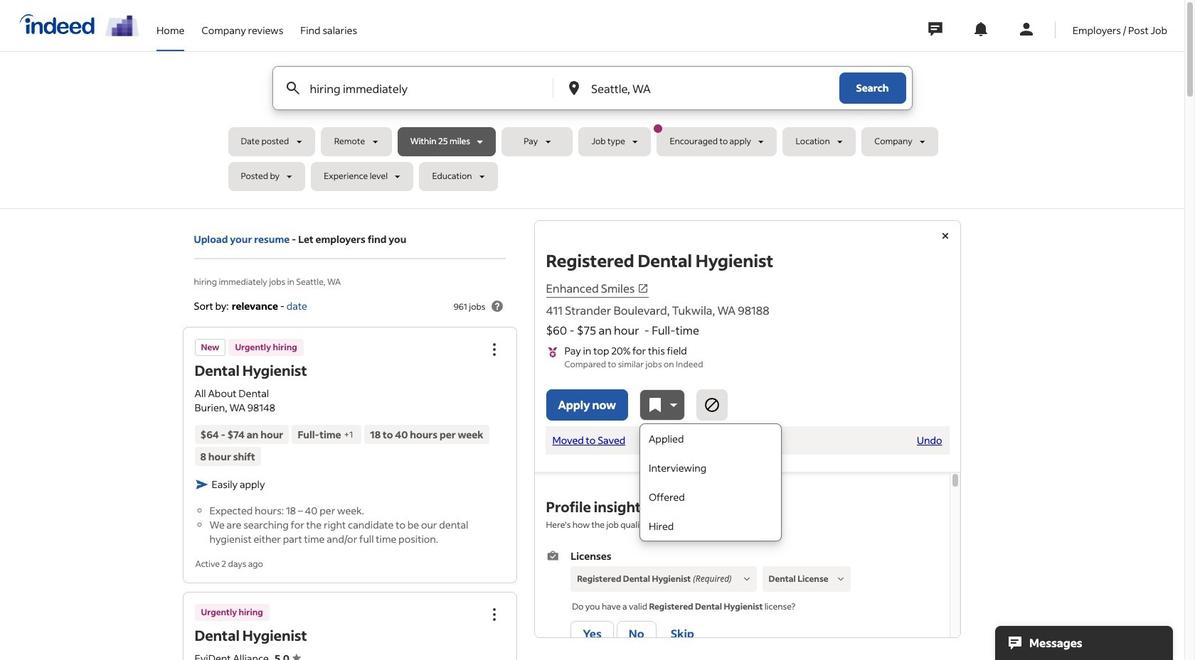 Task type: vqa. For each thing, say whether or not it's contained in the screenshot.
base
no



Task type: describe. For each thing, give the bounding box(es) containing it.
not interested image
[[703, 397, 721, 414]]

notifications unread count 0 image
[[972, 21, 989, 38]]

offered menu item
[[640, 483, 781, 512]]

1 missing qualification image from the left
[[740, 573, 753, 586]]

at indeed, we're committed to increasing representation of women at all levels of indeed's global workforce to at least 50% by 2030 image
[[105, 15, 139, 36]]

5.0 out of five stars rating image
[[275, 652, 301, 661]]

help icon image
[[488, 298, 505, 315]]

close job details image
[[936, 228, 954, 245]]

messages unread count 0 image
[[926, 15, 945, 43]]



Task type: locate. For each thing, give the bounding box(es) containing it.
2 job actions for dental hygienist is collapsed image from the top
[[485, 606, 503, 623]]

2 missing qualification image from the left
[[834, 573, 847, 586]]

interviewing menu item
[[640, 454, 781, 483]]

0 vertical spatial job actions for dental hygienist is collapsed image
[[485, 342, 503, 359]]

Edit location text field
[[588, 67, 811, 110]]

missing qualification image
[[740, 573, 753, 586], [834, 573, 847, 586]]

1 vertical spatial job actions for dental hygienist is collapsed image
[[485, 606, 503, 623]]

0 horizontal spatial missing qualification image
[[740, 573, 753, 586]]

hired menu item
[[640, 512, 781, 541]]

account image
[[1018, 21, 1035, 38]]

1 job actions for dental hygienist is collapsed image from the top
[[485, 342, 503, 359]]

licenses group
[[546, 549, 938, 650]]

None search field
[[228, 66, 956, 197]]

applied menu item
[[640, 425, 781, 454]]

enhanced smiles (opens in a new tab) image
[[638, 283, 649, 294]]

job actions for dental hygienist is collapsed image
[[485, 342, 503, 359], [485, 606, 503, 623]]

search: Job title, keywords, or company text field
[[307, 67, 529, 110]]

1 horizontal spatial missing qualification image
[[834, 573, 847, 586]]



